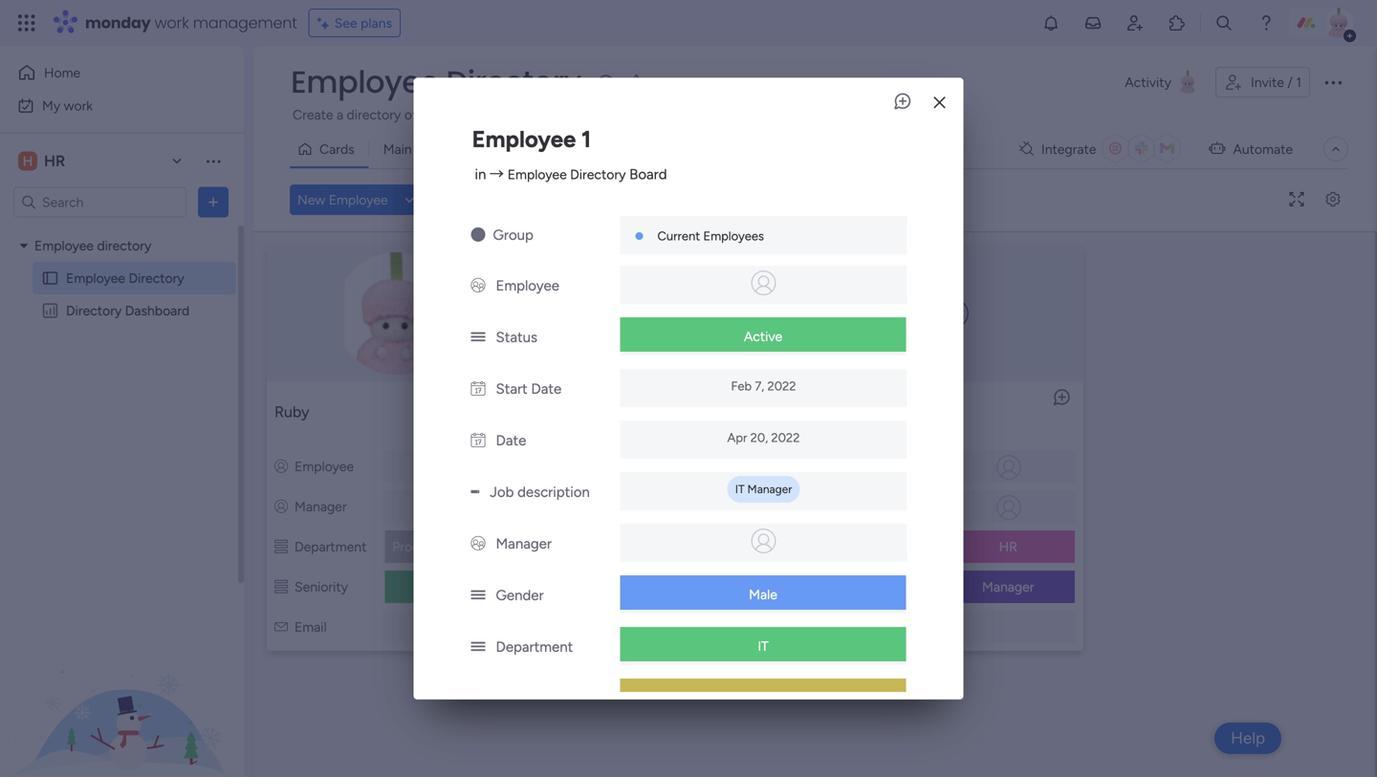 Task type: vqa. For each thing, say whether or not it's contained in the screenshot.
2nd Add
no



Task type: locate. For each thing, give the bounding box(es) containing it.
directory right public dashboard icon
[[66, 303, 122, 319]]

0 vertical spatial see
[[334, 15, 357, 31]]

0 vertical spatial v2 status image
[[471, 587, 485, 604]]

0 vertical spatial employee 1
[[472, 125, 591, 153]]

a
[[337, 107, 343, 123]]

0 vertical spatial mid-
[[702, 579, 730, 595]]

email for ruby
[[295, 619, 327, 636]]

mid-level
[[702, 579, 757, 595], [736, 690, 791, 706]]

1 vertical spatial employee 1
[[553, 403, 631, 421]]

dapulse person column image right the job
[[553, 499, 567, 515]]

ruby anderson image
[[1324, 8, 1354, 38]]

production management
[[392, 539, 541, 555]]

1 horizontal spatial work
[[155, 12, 189, 33]]

employee inside in → employee directory board
[[508, 166, 567, 183]]

v2 status outline image
[[275, 539, 288, 555], [275, 579, 288, 595]]

dapulse person column image down dapulse person column icon
[[275, 499, 288, 515]]

help button
[[1215, 723, 1282, 755]]

2 horizontal spatial 1
[[1296, 74, 1302, 90]]

2 horizontal spatial email
[[852, 619, 884, 636]]

dapulse person column image up v2 status outline icon
[[832, 499, 845, 515]]

see inside button
[[334, 15, 357, 31]]

see
[[334, 15, 357, 31], [872, 106, 895, 122]]

directory inside in → employee directory board
[[570, 166, 626, 183]]

1 horizontal spatial 1
[[625, 403, 631, 421]]

management
[[193, 12, 297, 33]]

apps image
[[1168, 13, 1187, 33]]

0 horizontal spatial it
[[735, 482, 745, 496]]

employee up 'a'
[[291, 61, 439, 103]]

h
[[23, 153, 33, 169]]

1 vertical spatial employee directory
[[66, 270, 184, 286]]

1 vertical spatial hr
[[999, 539, 1018, 555]]

0 horizontal spatial 1
[[582, 125, 591, 153]]

close image
[[934, 96, 946, 110]]

2 v2 status image from the top
[[471, 690, 485, 708]]

card cover image image for employee 3
[[938, 298, 969, 329]]

2 the from the left
[[1193, 107, 1213, 123]]

1 vertical spatial v2 status image
[[471, 639, 485, 656]]

dapulse person column image down employee 3
[[832, 459, 845, 475]]

row group
[[257, 236, 1372, 665]]

2 vertical spatial 1
[[625, 403, 631, 421]]

1 horizontal spatial employee directory
[[291, 61, 581, 103]]

1 v2 email column image from the left
[[275, 619, 288, 636]]

employee
[[291, 61, 439, 103], [472, 125, 576, 153], [508, 166, 567, 183], [329, 192, 388, 208], [34, 238, 94, 254], [66, 270, 125, 286], [496, 277, 559, 294], [553, 403, 621, 421], [832, 403, 899, 421], [295, 459, 354, 475], [573, 459, 633, 475], [852, 459, 911, 475]]

0 horizontal spatial email
[[295, 619, 327, 636]]

1 horizontal spatial level
[[764, 690, 791, 706]]

directory up past
[[446, 61, 581, 103]]

this
[[1095, 107, 1116, 123]]

1 vertical spatial work
[[64, 98, 93, 114]]

dapulse person column image
[[832, 459, 845, 475], [275, 499, 288, 515], [553, 499, 567, 515], [832, 499, 845, 515]]

invite members image
[[1126, 13, 1145, 33]]

0 vertical spatial v2 status image
[[471, 329, 485, 346]]

invite / 1 button
[[1216, 67, 1310, 98]]

employee 1 dialog
[[414, 78, 964, 778]]

v2 email column image
[[275, 619, 288, 636], [832, 619, 845, 636]]

main table
[[383, 141, 447, 157]]

1 v2 status outline image from the top
[[275, 539, 288, 555]]

each
[[593, 107, 623, 123]]

1 horizontal spatial it
[[758, 638, 769, 655]]

employee 1
[[472, 125, 591, 153], [553, 403, 631, 421]]

new employee button
[[290, 185, 396, 215]]

it manager
[[735, 482, 792, 496]]

new
[[297, 192, 325, 208]]

employee 1 down employees.
[[472, 125, 591, 153]]

employee down past
[[472, 125, 576, 153]]

level inside employee 1 dialog
[[764, 690, 791, 706]]

help image
[[1257, 13, 1276, 33]]

v2 sun image
[[471, 227, 485, 244]]

the right using
[[1193, 107, 1213, 123]]

v2 status image
[[471, 587, 485, 604], [471, 639, 485, 656]]

v2 multiple person column image
[[471, 535, 485, 553]]

1 horizontal spatial hr
[[999, 539, 1018, 555]]

mid-
[[702, 579, 730, 595], [736, 690, 764, 706]]

1 vertical spatial mid-level
[[736, 690, 791, 706]]

0 vertical spatial 1
[[1296, 74, 1302, 90]]

employee 1 down start date
[[553, 403, 631, 421]]

activity button
[[1118, 67, 1208, 98]]

directory left board
[[570, 166, 626, 183]]

list box
[[0, 226, 244, 585]]

1 horizontal spatial card cover image image
[[660, 298, 690, 329]]

1 v2 status image from the top
[[471, 329, 485, 346]]

dapulse person column image for employee 1
[[553, 499, 567, 515]]

0 horizontal spatial see
[[334, 15, 357, 31]]

0 vertical spatial work
[[155, 12, 189, 33]]

0 horizontal spatial mid-
[[702, 579, 730, 595]]

level
[[730, 579, 757, 595], [764, 690, 791, 706]]

be
[[1016, 107, 1031, 123]]

0 vertical spatial 2022
[[768, 379, 796, 394]]

department inside employee 1 dialog
[[496, 639, 573, 656]]

0 vertical spatial level
[[730, 579, 757, 595]]

1 horizontal spatial the
[[1193, 107, 1213, 123]]

seniority for executive
[[295, 579, 348, 595]]

production
[[392, 539, 458, 555]]

search everything image
[[1215, 13, 1234, 33]]

0 vertical spatial directory
[[347, 107, 401, 123]]

2022 for date
[[771, 430, 800, 446]]

automation
[[1216, 107, 1285, 123]]

date right dapulse date column icon
[[496, 432, 526, 449]]

home button
[[11, 57, 206, 88]]

Employee Directory field
[[286, 61, 586, 103]]

start date
[[496, 381, 562, 398]]

0 horizontal spatial directory
[[97, 238, 151, 254]]

dapulse date column image
[[471, 381, 485, 398]]

dapulse date column image
[[471, 432, 485, 449]]

manager for v2 multiple person column image
[[496, 535, 552, 553]]

v2 status image for seniority
[[471, 690, 485, 708]]

it down "male"
[[758, 638, 769, 655]]

0 horizontal spatial hr
[[44, 152, 65, 170]]

employee right new
[[329, 192, 388, 208]]

current employees
[[658, 228, 764, 244]]

cards button
[[290, 134, 369, 165]]

work inside button
[[64, 98, 93, 114]]

main table button
[[369, 134, 461, 165]]

work right my
[[64, 98, 93, 114]]

card cover image image
[[280, 253, 513, 375], [660, 298, 690, 329], [938, 298, 969, 329]]

directory
[[347, 107, 401, 123], [97, 238, 151, 254]]

manager for dapulse person column image associated with employee 1
[[573, 499, 625, 515]]

0 horizontal spatial card cover image image
[[280, 253, 513, 375]]

directory
[[446, 61, 581, 103], [570, 166, 626, 183], [129, 270, 184, 286], [66, 303, 122, 319]]

2 v2 email column image from the left
[[832, 619, 845, 636]]

employee right →
[[508, 166, 567, 183]]

1 v2 status image from the top
[[471, 587, 485, 604]]

directory right 'a'
[[347, 107, 401, 123]]

0 vertical spatial it
[[735, 482, 745, 496]]

0 vertical spatial employee directory
[[291, 61, 581, 103]]

1 horizontal spatial mid-
[[736, 690, 764, 706]]

dapulse person column image for ruby
[[275, 499, 288, 515]]

create a directory of current and past employees. each applicant hired during the recruitment process can automatically be moved to this board using the automation center.
[[293, 107, 1330, 123]]

work
[[155, 12, 189, 33], [64, 98, 93, 114]]

dapulse person column image for employee 3
[[832, 499, 845, 515]]

2022
[[768, 379, 796, 394], [771, 430, 800, 446]]

v2 status outline image for seniority
[[275, 579, 288, 595]]

0 vertical spatial v2 status outline image
[[275, 539, 288, 555]]

department for production management
[[295, 539, 367, 555]]

manager
[[748, 482, 792, 496], [295, 499, 347, 515], [573, 499, 625, 515], [852, 499, 904, 515], [496, 535, 552, 553], [982, 579, 1034, 595]]

1 vertical spatial 1
[[582, 125, 591, 153]]

applicant
[[626, 107, 681, 123]]

0 horizontal spatial work
[[64, 98, 93, 114]]

seniority
[[295, 579, 348, 595], [573, 579, 627, 595], [852, 579, 905, 595], [496, 690, 553, 708]]

board
[[630, 166, 667, 183]]

dapulse person column image
[[275, 459, 288, 475]]

employee right v2 multiple person column icon
[[496, 277, 559, 294]]

current
[[658, 228, 700, 244]]

directory down "search in workspace" field
[[97, 238, 151, 254]]

public board image
[[41, 269, 59, 287]]

1 vertical spatial date
[[496, 432, 526, 449]]

lottie animation image
[[0, 584, 244, 778]]

v2 status image down rubys email link
[[471, 690, 485, 708]]

v2 dropdown column image
[[471, 484, 479, 501]]

1 vertical spatial level
[[764, 690, 791, 706]]

invite
[[1251, 74, 1284, 90]]

v2 status image left the status on the top of page
[[471, 329, 485, 346]]

2 horizontal spatial card cover image image
[[938, 298, 969, 329]]

1
[[1296, 74, 1302, 90], [582, 125, 591, 153], [625, 403, 631, 421]]

date right start in the left of the page
[[531, 381, 562, 398]]

work right the monday
[[155, 12, 189, 33]]

employee directory up directory dashboard
[[66, 270, 184, 286]]

email
[[295, 619, 327, 636], [852, 619, 884, 636], [455, 621, 485, 636]]

apr 20, 2022
[[727, 430, 800, 446]]

employee directory
[[291, 61, 581, 103], [66, 270, 184, 286]]

see left more
[[872, 106, 895, 122]]

1 vertical spatial 2022
[[771, 430, 800, 446]]

0 horizontal spatial v2 email column image
[[275, 619, 288, 636]]

0 vertical spatial hr
[[44, 152, 65, 170]]

1 horizontal spatial date
[[531, 381, 562, 398]]

1 horizontal spatial v2 email column image
[[832, 619, 845, 636]]

0 horizontal spatial the
[[760, 107, 780, 123]]

v2 status image
[[471, 329, 485, 346], [471, 690, 485, 708]]

hr
[[44, 152, 65, 170], [999, 539, 1018, 555]]

1 vertical spatial v2 status outline image
[[275, 579, 288, 595]]

2022 right 20,
[[771, 430, 800, 446]]

1 horizontal spatial directory
[[347, 107, 401, 123]]

v2 status image left gender
[[471, 587, 485, 604]]

1 vertical spatial mid-
[[736, 690, 764, 706]]

employee directory up current
[[291, 61, 581, 103]]

2 v2 status outline image from the top
[[275, 579, 288, 595]]

it for it
[[758, 638, 769, 655]]

employee down employee directory
[[66, 270, 125, 286]]

recruitment
[[783, 107, 853, 123]]

dapulse integrations image
[[1020, 142, 1034, 156]]

see left plans at the left of the page
[[334, 15, 357, 31]]

1 vertical spatial v2 status image
[[471, 690, 485, 708]]

0 horizontal spatial level
[[730, 579, 757, 595]]

1 inside dialog
[[582, 125, 591, 153]]

v2 status image down rubys email
[[471, 639, 485, 656]]

1 horizontal spatial see
[[872, 106, 895, 122]]

feb
[[731, 379, 752, 394]]

it down apr
[[735, 482, 745, 496]]

department
[[295, 539, 367, 555], [573, 539, 645, 555], [852, 539, 924, 555], [496, 639, 573, 656]]

date
[[531, 381, 562, 398], [496, 432, 526, 449]]

it
[[735, 482, 745, 496], [758, 638, 769, 655]]

v2 email column image for employee 3
[[832, 619, 845, 636]]

feb 7, 2022
[[731, 379, 796, 394]]

see plans button
[[309, 9, 401, 37]]

option
[[0, 229, 244, 232]]

2 v2 status image from the top
[[471, 639, 485, 656]]

v2 multiple person column image
[[471, 277, 485, 294]]

rubys
[[418, 621, 452, 636]]

2022 right 7,
[[768, 379, 796, 394]]

settings image
[[1318, 193, 1349, 207]]

and
[[467, 107, 490, 123]]

employee down start date
[[553, 403, 621, 421]]

1 vertical spatial it
[[758, 638, 769, 655]]

seniority inside employee 1 dialog
[[496, 690, 553, 708]]

/
[[1288, 74, 1293, 90]]

activity
[[1125, 74, 1172, 90]]

angle down image
[[405, 193, 414, 207]]

the right the during
[[760, 107, 780, 123]]

1 vertical spatial see
[[872, 106, 895, 122]]



Task type: describe. For each thing, give the bounding box(es) containing it.
mid- inside employee 1 dialog
[[736, 690, 764, 706]]

invite / 1
[[1251, 74, 1302, 90]]

ruby
[[275, 403, 309, 421]]

collapse board header image
[[1329, 142, 1344, 157]]

employee directory link
[[508, 166, 626, 183]]

caret down image
[[20, 239, 28, 253]]

employee left 3
[[832, 403, 899, 421]]

employees.
[[522, 107, 590, 123]]

Search in workspace field
[[40, 191, 160, 213]]

hr inside the workspace selection element
[[44, 152, 65, 170]]

employee 1 inside dialog
[[472, 125, 591, 153]]

can
[[907, 107, 929, 123]]

seniority for manager
[[852, 579, 905, 595]]

integrate
[[1042, 141, 1097, 157]]

create
[[293, 107, 333, 123]]

my work
[[42, 98, 93, 114]]

job description
[[490, 484, 590, 501]]

to
[[1078, 107, 1091, 123]]

20,
[[750, 430, 768, 446]]

using
[[1158, 107, 1190, 123]]

add to favorites image
[[627, 72, 646, 91]]

1 inside button
[[1296, 74, 1302, 90]]

board
[[1120, 107, 1155, 123]]

of
[[404, 107, 417, 123]]

see for see more
[[872, 106, 895, 122]]

lottie animation element
[[0, 584, 244, 778]]

in → employee directory board
[[475, 166, 667, 183]]

level inside row group
[[730, 579, 757, 595]]

male
[[749, 587, 778, 603]]

hired
[[685, 107, 715, 123]]

group
[[493, 227, 534, 244]]

employee 3
[[832, 403, 912, 421]]

employee down employee 3
[[852, 459, 911, 475]]

v2 status image for department
[[471, 639, 485, 656]]

workspace image
[[18, 151, 37, 172]]

mid- inside row group
[[702, 579, 730, 595]]

more
[[899, 106, 929, 122]]

department for it
[[496, 639, 573, 656]]

0 vertical spatial mid-level
[[702, 579, 757, 595]]

status
[[496, 329, 538, 346]]

row group containing ruby
[[257, 236, 1372, 665]]

1 vertical spatial directory
[[97, 238, 151, 254]]

employees
[[703, 228, 764, 244]]

help
[[1231, 729, 1265, 748]]

employee right dapulse person column icon
[[295, 459, 354, 475]]

seniority for mid-level
[[496, 690, 553, 708]]

table
[[415, 141, 447, 157]]

employee directory
[[34, 238, 151, 254]]

during
[[718, 107, 756, 123]]

1 the from the left
[[760, 107, 780, 123]]

in
[[475, 166, 486, 183]]

work for my
[[64, 98, 93, 114]]

inbox image
[[1084, 13, 1103, 33]]

main
[[383, 141, 412, 157]]

see plans
[[334, 15, 392, 31]]

v2 email column image for ruby
[[275, 619, 288, 636]]

autopilot image
[[1209, 136, 1226, 160]]

manager for employee 3 dapulse person column image
[[852, 499, 904, 515]]

home
[[44, 65, 81, 81]]

process
[[857, 107, 904, 123]]

it for it manager
[[735, 482, 745, 496]]

v2 status outline image for department
[[275, 539, 288, 555]]

my work button
[[11, 90, 206, 121]]

add view image
[[473, 142, 480, 156]]

department for hr
[[852, 539, 924, 555]]

plans
[[361, 15, 392, 31]]

1 inside row group
[[625, 403, 631, 421]]

see for see plans
[[334, 15, 357, 31]]

cards
[[319, 141, 355, 157]]

rubys email
[[418, 621, 485, 636]]

open full screen image
[[1282, 193, 1312, 207]]

job
[[490, 484, 514, 501]]

current
[[420, 107, 464, 123]]

employee up description
[[573, 459, 633, 475]]

0 vertical spatial date
[[531, 381, 562, 398]]

email for employee 3
[[852, 619, 884, 636]]

directory dashboard
[[66, 303, 190, 319]]

3
[[903, 403, 912, 421]]

center.
[[1288, 107, 1330, 123]]

description
[[518, 484, 590, 501]]

directory up dashboard
[[129, 270, 184, 286]]

automate
[[1233, 141, 1293, 157]]

list box containing employee directory
[[0, 226, 244, 585]]

→
[[490, 166, 504, 183]]

employee inside button
[[329, 192, 388, 208]]

0 horizontal spatial date
[[496, 432, 526, 449]]

employee 1 inside row group
[[553, 403, 631, 421]]

v2 status outline image
[[832, 579, 845, 595]]

mid-level inside employee 1 dialog
[[736, 690, 791, 706]]

see more link
[[870, 104, 931, 123]]

v2 status image for gender
[[471, 587, 485, 604]]

past
[[493, 107, 519, 123]]

see more
[[872, 106, 929, 122]]

apr
[[727, 430, 747, 446]]

management
[[462, 539, 541, 555]]

7,
[[755, 379, 765, 394]]

automatically
[[932, 107, 1012, 123]]

monday
[[85, 12, 151, 33]]

executive
[[422, 579, 481, 595]]

work for monday
[[155, 12, 189, 33]]

show board description image
[[595, 73, 618, 92]]

public dashboard image
[[41, 302, 59, 320]]

active
[[744, 328, 783, 345]]

0 horizontal spatial employee directory
[[66, 270, 184, 286]]

monday work management
[[85, 12, 297, 33]]

card cover image image for employee 1
[[660, 298, 690, 329]]

rubys email link
[[414, 621, 489, 636]]

my
[[42, 98, 60, 114]]

1 horizontal spatial email
[[455, 621, 485, 636]]

v2 status image for status
[[471, 329, 485, 346]]

dashboard
[[125, 303, 190, 319]]

hr inside row group
[[999, 539, 1018, 555]]

notifications image
[[1042, 13, 1061, 33]]

workspace selection element
[[18, 150, 68, 173]]

start
[[496, 381, 528, 398]]

select product image
[[17, 13, 36, 33]]

moved
[[1034, 107, 1075, 123]]

manager for dapulse person column image corresponding to ruby
[[295, 499, 347, 515]]

employee up public board image
[[34, 238, 94, 254]]

new employee
[[297, 192, 388, 208]]

gender
[[496, 587, 544, 604]]

2022 for start date
[[768, 379, 796, 394]]



